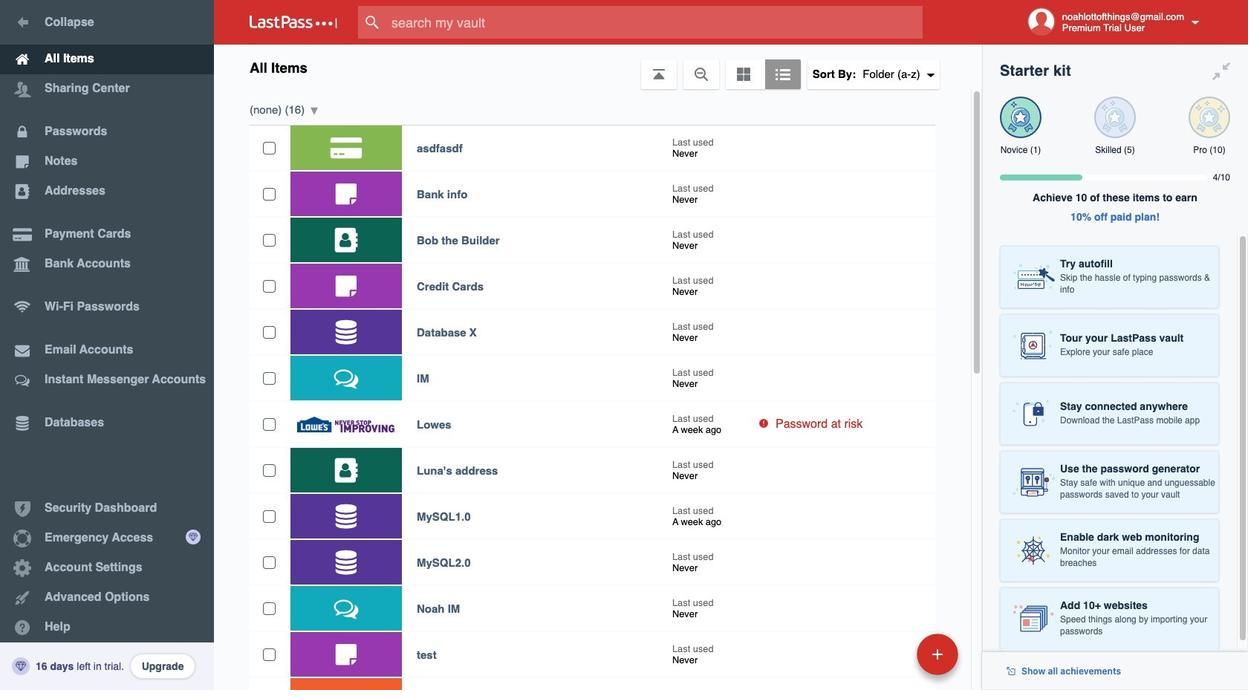 Task type: locate. For each thing, give the bounding box(es) containing it.
new item navigation
[[815, 630, 968, 691]]

lastpass image
[[250, 16, 338, 29]]

search my vault text field
[[358, 6, 952, 39]]

vault options navigation
[[214, 45, 983, 89]]

main navigation navigation
[[0, 0, 214, 691]]



Task type: vqa. For each thing, say whether or not it's contained in the screenshot.
search my vault text field
yes



Task type: describe. For each thing, give the bounding box(es) containing it.
Search search field
[[358, 6, 952, 39]]

new item element
[[815, 633, 964, 676]]



